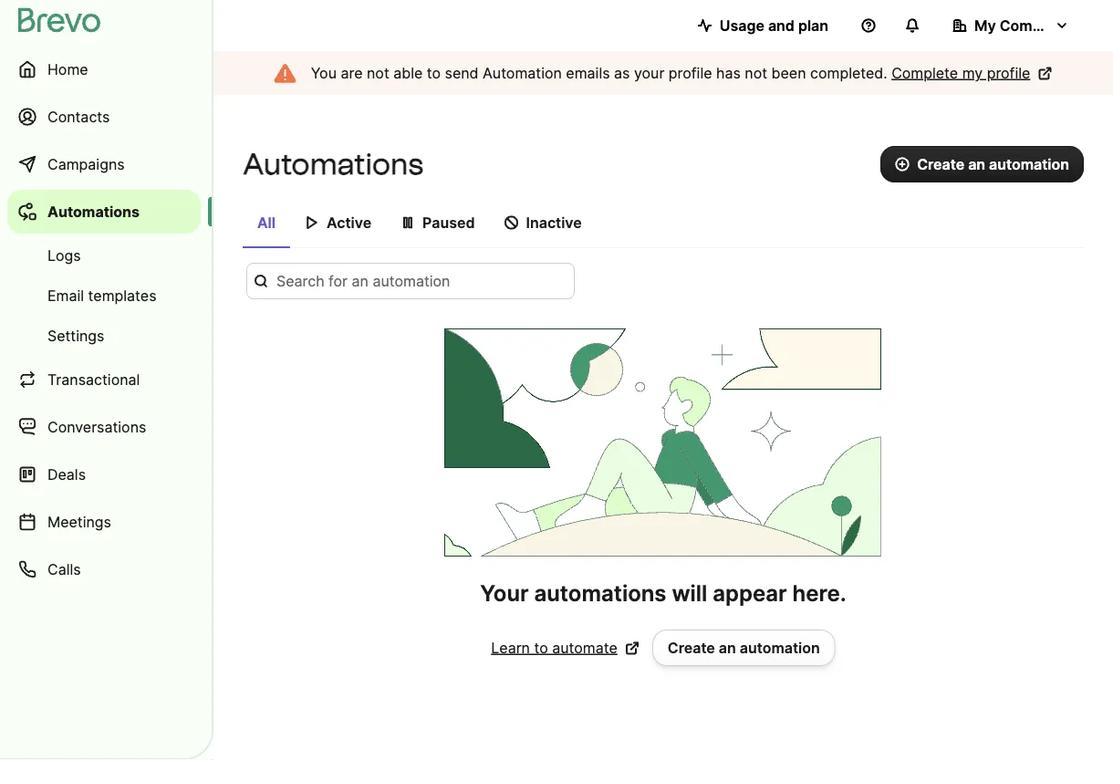 Task type: vqa. For each thing, say whether or not it's contained in the screenshot.
Campaigns LINK
yes



Task type: describe. For each thing, give the bounding box(es) containing it.
usage and plan
[[720, 16, 829, 34]]

logs link
[[7, 237, 201, 274]]

calls link
[[7, 548, 201, 592]]

your
[[634, 64, 665, 82]]

complete
[[892, 64, 959, 82]]

my
[[963, 64, 983, 82]]

complete my profile link
[[892, 62, 1053, 84]]

1 horizontal spatial automations
[[243, 147, 424, 182]]

been
[[772, 64, 806, 82]]

deals link
[[7, 453, 201, 497]]

you are not able to send automation emails as your profile has not been completed.
[[311, 64, 892, 82]]

create for the topmost create an automation 'button'
[[918, 155, 965, 173]]

inactive
[[526, 214, 582, 231]]

send
[[445, 64, 479, 82]]

as
[[614, 64, 630, 82]]

0 vertical spatial create an automation button
[[881, 146, 1084, 183]]

learn
[[491, 639, 530, 657]]

active link
[[290, 204, 386, 246]]

learn to automate link
[[491, 637, 640, 659]]

create an automation for create an automation 'button' in the your automations will appear here. tab panel
[[668, 639, 820, 657]]

transactional
[[47, 371, 140, 388]]

learn to automate
[[491, 639, 618, 657]]

0 horizontal spatial to
[[427, 64, 441, 82]]

automation
[[483, 64, 562, 82]]

campaigns link
[[7, 142, 201, 186]]

1 not from the left
[[367, 64, 390, 82]]

emails
[[566, 64, 610, 82]]

appear
[[713, 580, 787, 607]]

settings
[[47, 327, 104, 345]]

settings link
[[7, 318, 201, 354]]

conversations
[[47, 418, 146, 436]]

transactional link
[[7, 358, 201, 402]]

all link
[[243, 204, 290, 248]]

2 profile from the left
[[987, 64, 1031, 82]]

email templates link
[[7, 278, 201, 314]]

usage
[[720, 16, 765, 34]]

will
[[672, 580, 708, 607]]

calls
[[47, 560, 81, 578]]

dxrbf image
[[504, 215, 519, 230]]

active
[[327, 214, 372, 231]]

paused link
[[386, 204, 490, 246]]

automate
[[552, 639, 618, 657]]

my
[[975, 16, 997, 34]]

logs
[[47, 246, 81, 264]]

able
[[394, 64, 423, 82]]

your
[[480, 580, 529, 607]]

my company button
[[938, 7, 1084, 44]]

and
[[768, 16, 795, 34]]

home
[[47, 60, 88, 78]]

complete my profile
[[892, 64, 1031, 82]]

workflow-list-search-input search field
[[246, 263, 575, 299]]



Task type: locate. For each thing, give the bounding box(es) containing it.
create an automation button inside your automations will appear here. tab panel
[[653, 630, 836, 666]]

email
[[47, 287, 84, 304]]

1 vertical spatial automation
[[740, 639, 820, 657]]

contacts
[[47, 108, 110, 126]]

2 not from the left
[[745, 64, 768, 82]]

create for create an automation 'button' in the your automations will appear here. tab panel
[[668, 639, 716, 657]]

0 vertical spatial an
[[969, 155, 986, 173]]

inactive link
[[490, 204, 597, 246]]

to
[[427, 64, 441, 82], [534, 639, 548, 657]]

create an automation button
[[881, 146, 1084, 183], [653, 630, 836, 666]]

0 vertical spatial create an automation
[[918, 155, 1070, 173]]

profile right my at right
[[987, 64, 1031, 82]]

not right 'has'
[[745, 64, 768, 82]]

1 vertical spatial create an automation
[[668, 639, 820, 657]]

automations
[[243, 147, 424, 182], [47, 203, 140, 220]]

dxrbf image for active
[[305, 215, 319, 230]]

deals
[[47, 466, 86, 483]]

an down appear
[[719, 639, 736, 657]]

1 horizontal spatial profile
[[987, 64, 1031, 82]]

automation for the topmost create an automation 'button'
[[990, 155, 1070, 173]]

automation
[[990, 155, 1070, 173], [740, 639, 820, 657]]

automations link
[[7, 190, 201, 234]]

1 horizontal spatial create an automation
[[918, 155, 1070, 173]]

to inside tab panel
[[534, 639, 548, 657]]

you
[[311, 64, 337, 82]]

0 horizontal spatial not
[[367, 64, 390, 82]]

create an automation inside your automations will appear here. tab panel
[[668, 639, 820, 657]]

an
[[969, 155, 986, 173], [719, 639, 736, 657]]

0 vertical spatial automation
[[990, 155, 1070, 173]]

dxrbf image inside active link
[[305, 215, 319, 230]]

an for create an automation 'button' in the your automations will appear here. tab panel
[[719, 639, 736, 657]]

tab list containing all
[[243, 204, 1084, 248]]

completed.
[[811, 64, 888, 82]]

an for the topmost create an automation 'button'
[[969, 155, 986, 173]]

automation for create an automation 'button' in the your automations will appear here. tab panel
[[740, 639, 820, 657]]

create
[[918, 155, 965, 173], [668, 639, 716, 657]]

templates
[[88, 287, 157, 304]]

paused
[[423, 214, 475, 231]]

not right are
[[367, 64, 390, 82]]

automations up logs link
[[47, 203, 140, 220]]

0 horizontal spatial create
[[668, 639, 716, 657]]

conversations link
[[7, 405, 201, 449]]

your automations will appear here.
[[480, 580, 847, 607]]

meetings
[[47, 513, 111, 531]]

here.
[[793, 580, 847, 607]]

0 vertical spatial create
[[918, 155, 965, 173]]

create inside your automations will appear here. tab panel
[[668, 639, 716, 657]]

0 horizontal spatial dxrbf image
[[305, 215, 319, 230]]

0 horizontal spatial profile
[[669, 64, 712, 82]]

create an automation
[[918, 155, 1070, 173], [668, 639, 820, 657]]

tab list
[[243, 204, 1084, 248]]

profile
[[669, 64, 712, 82], [987, 64, 1031, 82]]

dxrbf image for paused
[[401, 215, 415, 230]]

email templates
[[47, 287, 157, 304]]

all
[[257, 214, 276, 231]]

1 horizontal spatial create an automation button
[[881, 146, 1084, 183]]

automations
[[534, 580, 667, 607]]

1 vertical spatial create
[[668, 639, 716, 657]]

an inside your automations will appear here. tab panel
[[719, 639, 736, 657]]

1 horizontal spatial dxrbf image
[[401, 215, 415, 230]]

dxrbf image left paused
[[401, 215, 415, 230]]

1 vertical spatial create an automation button
[[653, 630, 836, 666]]

0 vertical spatial to
[[427, 64, 441, 82]]

dxrbf image left the active
[[305, 215, 319, 230]]

dxrbf image inside paused link
[[401, 215, 415, 230]]

automations up the active
[[243, 147, 424, 182]]

1 horizontal spatial an
[[969, 155, 986, 173]]

profile left 'has'
[[669, 64, 712, 82]]

1 vertical spatial automations
[[47, 203, 140, 220]]

0 horizontal spatial an
[[719, 639, 736, 657]]

home link
[[7, 47, 201, 91]]

campaigns
[[47, 155, 125, 173]]

1 horizontal spatial to
[[534, 639, 548, 657]]

1 vertical spatial to
[[534, 639, 548, 657]]

1 horizontal spatial automation
[[990, 155, 1070, 173]]

1 horizontal spatial not
[[745, 64, 768, 82]]

contacts link
[[7, 95, 201, 139]]

automation inside tab panel
[[740, 639, 820, 657]]

dxrbf image
[[305, 215, 319, 230], [401, 215, 415, 230]]

1 vertical spatial an
[[719, 639, 736, 657]]

0 vertical spatial automations
[[243, 147, 424, 182]]

meetings link
[[7, 500, 201, 544]]

0 horizontal spatial automation
[[740, 639, 820, 657]]

1 horizontal spatial create
[[918, 155, 965, 173]]

0 horizontal spatial create an automation button
[[653, 630, 836, 666]]

an down complete my profile link
[[969, 155, 986, 173]]

0 horizontal spatial create an automation
[[668, 639, 820, 657]]

are
[[341, 64, 363, 82]]

2 dxrbf image from the left
[[401, 215, 415, 230]]

1 dxrbf image from the left
[[305, 215, 319, 230]]

has
[[717, 64, 741, 82]]

my company
[[975, 16, 1068, 34]]

create an automation for the topmost create an automation 'button'
[[918, 155, 1070, 173]]

not
[[367, 64, 390, 82], [745, 64, 768, 82]]

0 horizontal spatial automations
[[47, 203, 140, 220]]

to right able
[[427, 64, 441, 82]]

your automations will appear here. tab panel
[[243, 263, 1084, 666]]

1 profile from the left
[[669, 64, 712, 82]]

usage and plan button
[[683, 7, 843, 44]]

company
[[1000, 16, 1068, 34]]

plan
[[799, 16, 829, 34]]

to right learn
[[534, 639, 548, 657]]



